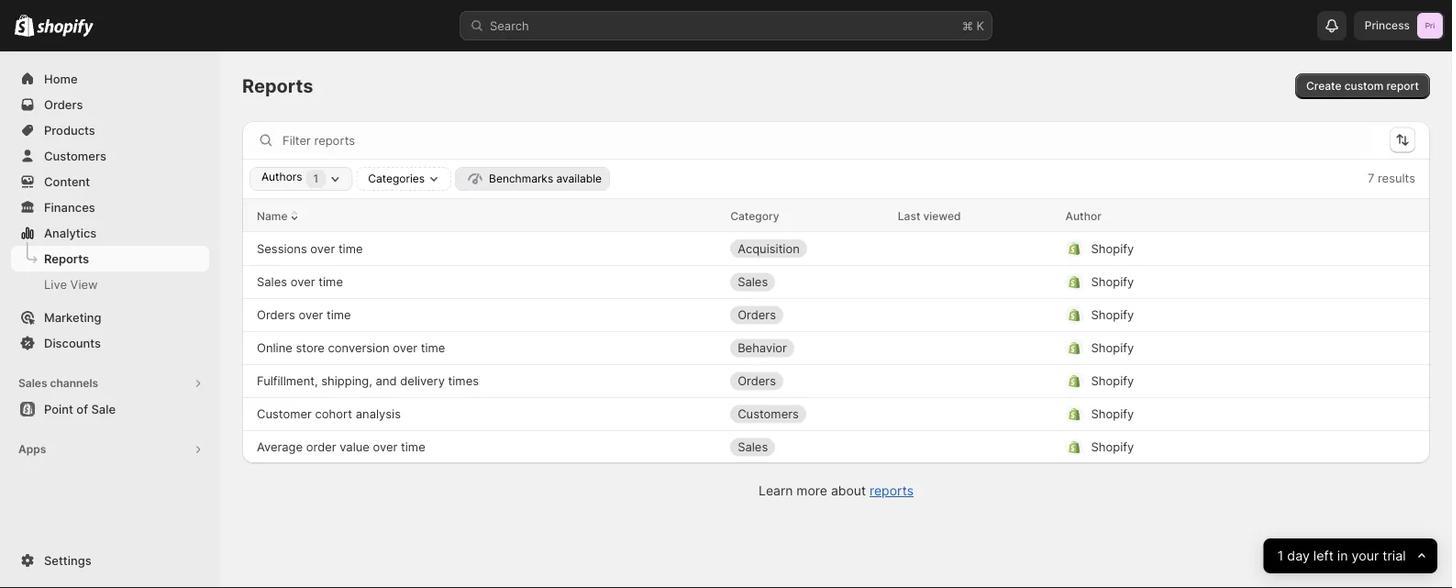 Task type: vqa. For each thing, say whether or not it's contained in the screenshot.
Brand for Brand statement or tagline often used along with your logo
no



Task type: locate. For each thing, give the bounding box(es) containing it.
1 vertical spatial customers
[[738, 407, 799, 421]]

home link
[[11, 66, 209, 92]]

live
[[44, 277, 67, 291]]

1 shopify from the top
[[1092, 241, 1134, 256]]

shopify cell for average order value over time
[[1066, 433, 1372, 462]]

2 shopify cell from the top
[[1066, 268, 1372, 297]]

1
[[313, 172, 319, 185], [1278, 548, 1284, 564]]

8 row from the top
[[242, 430, 1431, 463]]

shopify for sessions over time
[[1092, 241, 1134, 256]]

6 shopify cell from the top
[[1066, 400, 1372, 429]]

acquisition cell
[[731, 234, 884, 263]]

content
[[44, 174, 90, 189]]

sales over time link
[[257, 273, 343, 291]]

average
[[257, 440, 303, 454]]

2 row from the top
[[242, 232, 1431, 265]]

1 vertical spatial orders cell
[[731, 367, 884, 396]]

sales up "point"
[[18, 377, 47, 390]]

1 vertical spatial reports
[[44, 251, 89, 266]]

channels
[[50, 377, 98, 390]]

shopify for fulfillment, shipping, and delivery times
[[1092, 374, 1134, 388]]

author
[[1066, 209, 1102, 222]]

over for orders
[[299, 308, 323, 322]]

0 horizontal spatial customers
[[44, 149, 106, 163]]

apps
[[18, 443, 46, 456]]

sales channels button
[[11, 371, 209, 396]]

over up sales over time
[[310, 241, 335, 256]]

1 orders cell from the top
[[731, 301, 884, 330]]

time for sales over time
[[319, 275, 343, 289]]

5 row from the top
[[242, 331, 1431, 364]]

over inside sales over time link
[[291, 275, 315, 289]]

4 shopify cell from the top
[[1066, 334, 1372, 363]]

search
[[490, 18, 529, 33]]

6 shopify from the top
[[1092, 407, 1134, 421]]

0 vertical spatial reports
[[242, 75, 313, 97]]

customers link
[[11, 143, 209, 169]]

1 row from the top
[[242, 199, 1431, 232]]

reports inside reports link
[[44, 251, 89, 266]]

3 shopify from the top
[[1092, 308, 1134, 322]]

1 for 1
[[313, 172, 319, 185]]

reports link
[[11, 246, 209, 272]]

orders cell
[[731, 301, 884, 330], [731, 367, 884, 396]]

2 orders cell from the top
[[731, 367, 884, 396]]

marketing
[[44, 310, 101, 324]]

point
[[44, 402, 73, 416]]

learn
[[759, 483, 793, 499]]

home
[[44, 72, 78, 86]]

apps button
[[11, 437, 209, 463]]

sales
[[257, 275, 287, 289], [738, 275, 768, 289], [18, 377, 47, 390], [738, 440, 768, 454]]

point of sale link
[[11, 396, 209, 422]]

3 shopify cell from the top
[[1066, 301, 1372, 330]]

row
[[242, 199, 1431, 232], [242, 232, 1431, 265], [242, 265, 1431, 298], [242, 298, 1431, 331], [242, 331, 1431, 364], [242, 364, 1431, 397], [242, 397, 1431, 430], [242, 430, 1431, 463]]

1 vertical spatial 1
[[1278, 548, 1284, 564]]

2 sales cell from the top
[[731, 433, 884, 462]]

over inside online store conversion over time link
[[393, 341, 418, 355]]

orders cell up the customers cell
[[731, 367, 884, 396]]

customers down behavior
[[738, 407, 799, 421]]

5 shopify cell from the top
[[1066, 367, 1372, 396]]

orders cell up behavior cell
[[731, 301, 884, 330]]

sales down sessions
[[257, 275, 287, 289]]

online
[[257, 341, 293, 355]]

point of sale button
[[0, 396, 220, 422]]

⌘ k
[[963, 18, 985, 33]]

7
[[1368, 171, 1375, 185]]

and
[[376, 374, 397, 388]]

finances
[[44, 200, 95, 214]]

discounts
[[44, 336, 101, 350]]

5 shopify from the top
[[1092, 374, 1134, 388]]

sales cell for average order value over time
[[731, 433, 884, 462]]

store
[[296, 341, 325, 355]]

0 vertical spatial orders cell
[[731, 301, 884, 330]]

times
[[448, 374, 479, 388]]

1 horizontal spatial 1
[[1278, 548, 1284, 564]]

orders cell for orders over time
[[731, 301, 884, 330]]

over for sales
[[291, 275, 315, 289]]

over inside orders over time link
[[299, 308, 323, 322]]

1 left day
[[1278, 548, 1284, 564]]

category
[[731, 209, 780, 222]]

settings link
[[11, 548, 209, 574]]

of
[[76, 402, 88, 416]]

left
[[1314, 548, 1334, 564]]

sessions over time
[[257, 241, 363, 256]]

time inside "link"
[[401, 440, 426, 454]]

sales cell
[[731, 268, 884, 297], [731, 433, 884, 462]]

last viewed
[[898, 209, 961, 222]]

4 row from the top
[[242, 298, 1431, 331]]

sessions
[[257, 241, 307, 256]]

customers inside 'link'
[[44, 149, 106, 163]]

acquisition
[[738, 241, 800, 256]]

shopify cell for orders over time
[[1066, 301, 1372, 330]]

analysis
[[356, 407, 401, 421]]

1 day left in your trial button
[[1264, 539, 1438, 574]]

sales cell for sales over time
[[731, 268, 884, 297]]

sales cell down acquisition cell
[[731, 268, 884, 297]]

time up sales over time
[[339, 241, 363, 256]]

reports down analytics
[[44, 251, 89, 266]]

1 vertical spatial sales cell
[[731, 433, 884, 462]]

shopify
[[1092, 241, 1134, 256], [1092, 275, 1134, 289], [1092, 308, 1134, 322], [1092, 341, 1134, 355], [1092, 374, 1134, 388], [1092, 407, 1134, 421], [1092, 440, 1134, 454]]

customers down products at the left top
[[44, 149, 106, 163]]

finances link
[[11, 195, 209, 220]]

over up delivery at the bottom left
[[393, 341, 418, 355]]

0 horizontal spatial shopify image
[[15, 14, 34, 36]]

delivery
[[400, 374, 445, 388]]

shopify cell for fulfillment, shipping, and delivery times
[[1066, 367, 1372, 396]]

2 shopify from the top
[[1092, 275, 1134, 289]]

7 shopify from the top
[[1092, 440, 1134, 454]]

reports
[[242, 75, 313, 97], [44, 251, 89, 266]]

0 vertical spatial sales cell
[[731, 268, 884, 297]]

0 vertical spatial 1
[[313, 172, 319, 185]]

1 inside dropdown button
[[1278, 548, 1284, 564]]

custom
[[1345, 79, 1384, 93]]

row containing orders over time
[[242, 298, 1431, 331]]

time down sessions over time link
[[319, 275, 343, 289]]

reports
[[870, 483, 914, 499]]

over inside sessions over time link
[[310, 241, 335, 256]]

behavior cell
[[731, 334, 884, 363]]

live view link
[[11, 272, 209, 297]]

row containing fulfillment, shipping, and delivery times
[[242, 364, 1431, 397]]

benchmarks available
[[489, 172, 602, 185]]

0 vertical spatial customers
[[44, 149, 106, 163]]

1 sales cell from the top
[[731, 268, 884, 297]]

shopify cell for sessions over time
[[1066, 234, 1372, 263]]

time up online store conversion over time
[[327, 308, 351, 322]]

1 for 1 day left in your trial
[[1278, 548, 1284, 564]]

over right value
[[373, 440, 398, 454]]

7 shopify cell from the top
[[1066, 433, 1372, 462]]

shopify image
[[15, 14, 34, 36], [37, 19, 94, 37]]

shopify cell
[[1066, 234, 1372, 263], [1066, 268, 1372, 297], [1066, 301, 1372, 330], [1066, 334, 1372, 363], [1066, 367, 1372, 396], [1066, 400, 1372, 429], [1066, 433, 1372, 462]]

1 horizontal spatial customers
[[738, 407, 799, 421]]

products
[[44, 123, 95, 137]]

6 row from the top
[[242, 364, 1431, 397]]

customer cohort analysis
[[257, 407, 401, 421]]

over up orders over time
[[291, 275, 315, 289]]

time right value
[[401, 440, 426, 454]]

0 horizontal spatial reports
[[44, 251, 89, 266]]

authors
[[262, 170, 302, 184]]

behavior
[[738, 341, 787, 355]]

over up store
[[299, 308, 323, 322]]

7 row from the top
[[242, 397, 1431, 430]]

1 horizontal spatial shopify image
[[37, 19, 94, 37]]

over
[[310, 241, 335, 256], [291, 275, 315, 289], [299, 308, 323, 322], [393, 341, 418, 355], [373, 440, 398, 454]]

1 horizontal spatial reports
[[242, 75, 313, 97]]

shopify cell for sales over time
[[1066, 268, 1372, 297]]

time for orders over time
[[327, 308, 351, 322]]

1 right the authors
[[313, 172, 319, 185]]

4 shopify from the top
[[1092, 341, 1134, 355]]

reports up the authors
[[242, 75, 313, 97]]

sale
[[91, 402, 116, 416]]

3 row from the top
[[242, 265, 1431, 298]]

0 horizontal spatial 1
[[313, 172, 319, 185]]

1 shopify cell from the top
[[1066, 234, 1372, 263]]

row containing sessions over time
[[242, 232, 1431, 265]]

sales cell down the customers cell
[[731, 433, 884, 462]]



Task type: describe. For each thing, give the bounding box(es) containing it.
available
[[557, 172, 602, 185]]

customers cell
[[731, 400, 884, 429]]

create custom report button
[[1296, 73, 1431, 99]]

sessions over time link
[[257, 240, 363, 258]]

in
[[1338, 548, 1349, 564]]

⌘
[[963, 18, 974, 33]]

reports link
[[870, 483, 914, 499]]

shipping,
[[321, 374, 373, 388]]

analytics link
[[11, 220, 209, 246]]

sales channels
[[18, 377, 98, 390]]

orders down behavior
[[738, 374, 776, 388]]

categories button
[[356, 167, 452, 191]]

products link
[[11, 117, 209, 143]]

orders down home on the left top of page
[[44, 97, 83, 111]]

order
[[306, 440, 336, 454]]

list of reports table
[[242, 199, 1431, 463]]

last viewed button
[[898, 206, 961, 225]]

row containing sales over time
[[242, 265, 1431, 298]]

shopify for average order value over time
[[1092, 440, 1134, 454]]

benchmarks
[[489, 172, 554, 185]]

your
[[1352, 548, 1380, 564]]

over inside average order value over time "link"
[[373, 440, 398, 454]]

sales inside "button"
[[18, 377, 47, 390]]

category button
[[731, 206, 780, 225]]

day
[[1288, 548, 1310, 564]]

last
[[898, 209, 921, 222]]

shopify cell for online store conversion over time
[[1066, 334, 1372, 363]]

discounts link
[[11, 330, 209, 356]]

more
[[797, 483, 828, 499]]

value
[[340, 440, 370, 454]]

time up delivery at the bottom left
[[421, 341, 445, 355]]

live view
[[44, 277, 98, 291]]

fulfillment,
[[257, 374, 318, 388]]

cohort
[[315, 407, 352, 421]]

average order value over time
[[257, 440, 426, 454]]

learn more about reports
[[759, 483, 914, 499]]

trial
[[1383, 548, 1407, 564]]

time for sessions over time
[[339, 241, 363, 256]]

orders up online on the left bottom of the page
[[257, 308, 295, 322]]

create
[[1307, 79, 1342, 93]]

results
[[1378, 171, 1416, 185]]

shopify for online store conversion over time
[[1092, 341, 1134, 355]]

shopify for customer cohort analysis
[[1092, 407, 1134, 421]]

orders cell for fulfillment, shipping, and delivery times
[[731, 367, 884, 396]]

fulfillment, shipping, and delivery times
[[257, 374, 479, 388]]

customer cohort analysis link
[[257, 405, 401, 424]]

content link
[[11, 169, 209, 195]]

orders over time link
[[257, 306, 351, 324]]

row containing online store conversion over time
[[242, 331, 1431, 364]]

view
[[70, 277, 98, 291]]

viewed
[[924, 209, 961, 222]]

name button
[[257, 202, 301, 229]]

orders up behavior
[[738, 308, 776, 322]]

row containing customer cohort analysis
[[242, 397, 1431, 430]]

princess image
[[1418, 13, 1443, 39]]

over for sessions
[[310, 241, 335, 256]]

customer
[[257, 407, 312, 421]]

row containing name
[[242, 199, 1431, 232]]

point of sale
[[44, 402, 116, 416]]

Filter reports text field
[[283, 126, 1376, 155]]

orders over time
[[257, 308, 351, 322]]

create custom report
[[1307, 79, 1420, 93]]

name
[[257, 209, 288, 222]]

sales over time
[[257, 275, 343, 289]]

k
[[977, 18, 985, 33]]

online store conversion over time
[[257, 341, 445, 355]]

shopify cell for customer cohort analysis
[[1066, 400, 1372, 429]]

7 results
[[1368, 171, 1416, 185]]

average order value over time link
[[257, 438, 426, 457]]

benchmarks available button
[[455, 167, 610, 191]]

categories
[[368, 172, 425, 185]]

conversion
[[328, 341, 390, 355]]

online store conversion over time link
[[257, 339, 445, 357]]

marketing link
[[11, 305, 209, 330]]

princess
[[1365, 19, 1410, 32]]

shopify for sales over time
[[1092, 275, 1134, 289]]

author button
[[1066, 206, 1102, 225]]

sales up learn
[[738, 440, 768, 454]]

shopify for orders over time
[[1092, 308, 1134, 322]]

fulfillment, shipping, and delivery times link
[[257, 372, 479, 390]]

orders link
[[11, 92, 209, 117]]

row containing average order value over time
[[242, 430, 1431, 463]]

report
[[1387, 79, 1420, 93]]

customers inside cell
[[738, 407, 799, 421]]

about
[[831, 483, 866, 499]]

sales down acquisition
[[738, 275, 768, 289]]

analytics
[[44, 226, 97, 240]]

1 day left in your trial
[[1278, 548, 1407, 564]]



